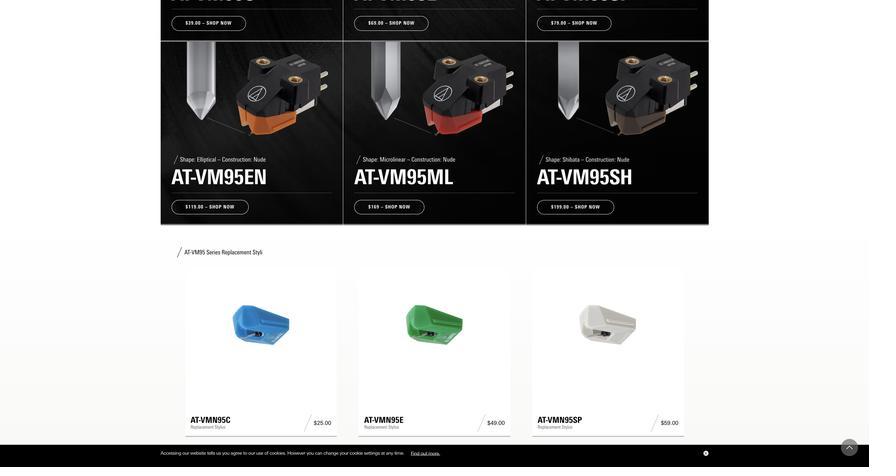Task type: locate. For each thing, give the bounding box(es) containing it.
shop for $199.00
[[575, 204, 588, 210]]

– for $199.00
[[571, 204, 574, 210]]

2 stylus from the left
[[388, 425, 399, 430]]

shop inside 'link'
[[390, 20, 402, 26]]

shop right $169
[[385, 204, 398, 210]]

close-up of at-vm95en stylus image
[[161, 42, 343, 224]]

shop right '$119.00'
[[209, 204, 222, 210]]

change
[[324, 451, 339, 456]]

now down vm95sh
[[589, 204, 600, 210]]

replacement inside 'at-vmn95sp replacement stylus'
[[538, 425, 561, 430]]

– right $69.00
[[385, 20, 388, 26]]

$39.00 – shop now link
[[161, 0, 343, 42]]

now right $69.00
[[403, 20, 415, 26]]

nude for at-vm95sh
[[617, 156, 630, 164]]

shape: left elliptical
[[180, 156, 196, 164]]

at- inside at-vmn95e replacement stylus
[[364, 415, 375, 425]]

at vmn95sp image
[[538, 274, 679, 377]]

find out more. link
[[406, 448, 445, 459]]

2 horizontal spatial shape:
[[546, 156, 561, 164]]

now right $39.00
[[221, 20, 232, 26]]

vmn95sp
[[548, 415, 582, 425]]

1 horizontal spatial our
[[248, 451, 255, 456]]

1 horizontal spatial construction:
[[412, 156, 442, 164]]

at-vmn95sp replacement stylus
[[538, 415, 582, 430]]

divider line image for at-vmn95e
[[476, 415, 488, 432]]

shop inside button
[[575, 204, 588, 210]]

construction: for at-vm95sh
[[586, 156, 616, 164]]

$169 – shop now
[[368, 204, 410, 210]]

now inside the $169 – shop now button
[[399, 204, 410, 210]]

vm95sh
[[562, 165, 633, 189]]

divider line image
[[302, 415, 314, 432], [476, 415, 488, 432], [649, 415, 661, 432]]

vm95en
[[196, 165, 267, 189]]

vmn95c
[[201, 415, 231, 425]]

2 horizontal spatial stylus
[[562, 425, 573, 430]]

$69.00 – shop now link
[[343, 0, 526, 42]]

at- for vmn95sp
[[538, 415, 548, 425]]

shape: left shibata
[[546, 156, 561, 164]]

at-
[[172, 165, 196, 189], [354, 165, 379, 189], [537, 165, 562, 189], [185, 249, 192, 256], [191, 415, 201, 425], [364, 415, 375, 425], [538, 415, 548, 425]]

cookies.
[[270, 451, 286, 456]]

– right '$119.00'
[[205, 204, 208, 210]]

find out more.
[[411, 451, 440, 456]]

construction: up the vm95ml
[[412, 156, 442, 164]]

$169 – shop now button
[[354, 200, 425, 215]]

$199.00 – shop now
[[551, 204, 600, 210]]

1 horizontal spatial you
[[307, 451, 314, 456]]

now right $79.00
[[586, 20, 598, 26]]

1 divider line image from the left
[[302, 415, 314, 432]]

stylus inside "at-vmn95c replacement stylus"
[[215, 425, 226, 430]]

– right $169
[[381, 204, 384, 210]]

shop for $69.00
[[390, 20, 402, 26]]

you right us
[[222, 451, 230, 456]]

$79.00 – shop now link
[[526, 0, 709, 42]]

– right $199.00
[[571, 204, 574, 210]]

stylus inside 'at-vmn95sp replacement stylus'
[[562, 425, 573, 430]]

use
[[256, 451, 263, 456]]

at vmn95e image
[[364, 274, 505, 377]]

replacement for at-vmn95c
[[191, 425, 214, 430]]

2 divider line image from the left
[[476, 415, 488, 432]]

shape:
[[180, 156, 196, 164], [363, 156, 379, 164], [546, 156, 561, 164]]

1 horizontal spatial divider line image
[[476, 415, 488, 432]]

construction:
[[222, 156, 252, 164], [412, 156, 442, 164], [586, 156, 616, 164]]

at- inside "at-vmn95c replacement stylus"
[[191, 415, 201, 425]]

1 construction: from the left
[[222, 156, 252, 164]]

$119.00 – shop now
[[186, 204, 235, 210]]

stylus for vmn95e
[[388, 425, 399, 430]]

now inside $119.00 – shop now button
[[223, 204, 235, 210]]

shape: for vm95sh
[[546, 156, 561, 164]]

now down at-vm95ml
[[399, 204, 410, 210]]

0 horizontal spatial nude
[[254, 156, 266, 164]]

0 horizontal spatial shape:
[[180, 156, 196, 164]]

2 shape: from the left
[[363, 156, 379, 164]]

elliptical
[[197, 156, 216, 164]]

shop
[[207, 20, 219, 26], [390, 20, 402, 26], [572, 20, 585, 26], [209, 204, 222, 210], [385, 204, 398, 210], [575, 204, 588, 210]]

shop right $79.00
[[572, 20, 585, 26]]

–
[[202, 20, 205, 26], [385, 20, 388, 26], [568, 20, 571, 26], [218, 156, 221, 164], [407, 156, 410, 164], [581, 156, 584, 164], [205, 204, 208, 210], [381, 204, 384, 210], [571, 204, 574, 210]]

vm95ml
[[379, 165, 453, 189]]

now for $119.00 – shop now
[[223, 204, 235, 210]]

2 nude from the left
[[443, 156, 455, 164]]

– right $79.00
[[568, 20, 571, 26]]

3 divider line image from the left
[[649, 415, 661, 432]]

2 horizontal spatial nude
[[617, 156, 630, 164]]

– for $79.00
[[568, 20, 571, 26]]

at- for vm95en
[[172, 165, 196, 189]]

at-vm95sh
[[537, 165, 633, 189]]

you left can
[[307, 451, 314, 456]]

our
[[182, 451, 189, 456], [248, 451, 255, 456]]

nude for at-vm95ml
[[443, 156, 455, 164]]

0 horizontal spatial our
[[182, 451, 189, 456]]

$69.00 – shop now button
[[354, 16, 429, 31]]

you
[[222, 451, 230, 456], [307, 451, 314, 456]]

2 construction: from the left
[[412, 156, 442, 164]]

our right to
[[248, 451, 255, 456]]

our left 'website'
[[182, 451, 189, 456]]

1 nude from the left
[[254, 156, 266, 164]]

at- inside 'at-vmn95sp replacement stylus'
[[538, 415, 548, 425]]

0 horizontal spatial construction:
[[222, 156, 252, 164]]

close-up of at-vm95sp stylus image
[[526, 0, 709, 40]]

at vmn95en image
[[191, 456, 331, 467]]

now for $69.00 – shop now
[[403, 20, 415, 26]]

– right "microlinear"
[[407, 156, 410, 164]]

0 horizontal spatial divider line image
[[302, 415, 314, 432]]

shape: elliptical – construction: nude
[[180, 156, 266, 164]]

– right shibata
[[581, 156, 584, 164]]

styli
[[253, 249, 263, 256]]

now down vm95en
[[223, 204, 235, 210]]

shape: left "microlinear"
[[363, 156, 379, 164]]

website
[[190, 451, 206, 456]]

– right $39.00
[[202, 20, 205, 26]]

shape: for vm95en
[[180, 156, 196, 164]]

$199.00
[[551, 204, 569, 210]]

cross image
[[704, 452, 707, 455]]

3 nude from the left
[[617, 156, 630, 164]]

3 construction: from the left
[[586, 156, 616, 164]]

– inside button
[[571, 204, 574, 210]]

0 horizontal spatial you
[[222, 451, 230, 456]]

1 horizontal spatial stylus
[[388, 425, 399, 430]]

stylus inside at-vmn95e replacement stylus
[[388, 425, 399, 430]]

3 shape: from the left
[[546, 156, 561, 164]]

1 you from the left
[[222, 451, 230, 456]]

– inside 'link'
[[385, 20, 388, 26]]

replacement for at-vmn95e
[[364, 425, 387, 430]]

shop right $39.00
[[207, 20, 219, 26]]

now inside $199.00 – shop now button
[[589, 204, 600, 210]]

0 horizontal spatial stylus
[[215, 425, 226, 430]]

$79.00 – shop now button
[[537, 16, 612, 31]]

at- for vmn95c
[[191, 415, 201, 425]]

replacement inside "at-vmn95c replacement stylus"
[[191, 425, 214, 430]]

shop for $79.00
[[572, 20, 585, 26]]

replacement inside at-vmn95e replacement stylus
[[364, 425, 387, 430]]

shop for $119.00
[[209, 204, 222, 210]]

now inside the $39.00 – shop now button
[[221, 20, 232, 26]]

1 shape: from the left
[[180, 156, 196, 164]]

now inside $79.00 – shop now button
[[586, 20, 598, 26]]

tells
[[207, 451, 215, 456]]

replacement
[[222, 249, 251, 256], [191, 425, 214, 430], [364, 425, 387, 430], [538, 425, 561, 430]]

construction: for at-vm95ml
[[412, 156, 442, 164]]

construction: up vm95en
[[222, 156, 252, 164]]

accessing
[[161, 451, 181, 456]]

2 horizontal spatial construction:
[[586, 156, 616, 164]]

series
[[207, 249, 220, 256]]

now for $199.00 – shop now
[[589, 204, 600, 210]]

nude
[[254, 156, 266, 164], [443, 156, 455, 164], [617, 156, 630, 164]]

can
[[315, 451, 322, 456]]

shop for $169
[[385, 204, 398, 210]]

now inside the $69.00 – shop now button
[[403, 20, 415, 26]]

1 horizontal spatial shape:
[[363, 156, 379, 164]]

at-vmn95e replacement stylus
[[364, 415, 404, 430]]

of
[[265, 451, 269, 456]]

at- for vm95
[[185, 249, 192, 256]]

at- for vmn95e
[[364, 415, 375, 425]]

shop right $199.00
[[575, 204, 588, 210]]

your
[[340, 451, 349, 456]]

3 stylus from the left
[[562, 425, 573, 430]]

now
[[221, 20, 232, 26], [403, 20, 415, 26], [586, 20, 598, 26], [223, 204, 235, 210], [399, 204, 410, 210], [589, 204, 600, 210]]

1 stylus from the left
[[215, 425, 226, 430]]

shop right $69.00
[[390, 20, 402, 26]]

construction: up vm95sh
[[586, 156, 616, 164]]

microlinear
[[380, 156, 406, 164]]

$79.00
[[551, 20, 567, 26]]

now for $169 – shop now
[[399, 204, 410, 210]]

1 horizontal spatial nude
[[443, 156, 455, 164]]

stylus
[[215, 425, 226, 430], [388, 425, 399, 430], [562, 425, 573, 430]]

any
[[386, 451, 393, 456]]

more.
[[429, 451, 440, 456]]

2 horizontal spatial divider line image
[[649, 415, 661, 432]]



Task type: describe. For each thing, give the bounding box(es) containing it.
divider line image for at-vmn95c
[[302, 415, 314, 432]]

$119.00
[[186, 204, 204, 210]]

shape: shibata – construction: nude
[[546, 156, 630, 164]]

vmn95e
[[375, 415, 404, 425]]

close-up of at-vm95c stylus image
[[161, 0, 343, 40]]

$39.00 – shop now
[[186, 20, 232, 26]]

find
[[411, 451, 420, 456]]

– for $119.00
[[205, 204, 208, 210]]

stylus for vmn95c
[[215, 425, 226, 430]]

$79.00 – shop now
[[551, 20, 598, 26]]

to
[[243, 451, 247, 456]]

$199.00 – shop now button
[[537, 200, 614, 215]]

at vmn95c image
[[191, 274, 331, 377]]

out
[[421, 451, 427, 456]]

$169
[[368, 204, 379, 210]]

divider line image for at-vmn95sp
[[649, 415, 661, 432]]

cookie
[[350, 451, 363, 456]]

at-vmn95c replacement stylus
[[191, 415, 231, 430]]

time.
[[394, 451, 405, 456]]

at- for vm95sh
[[537, 165, 562, 189]]

us
[[216, 451, 221, 456]]

shape: for vm95ml
[[363, 156, 379, 164]]

close-up of at-vm95e stylus image
[[343, 0, 526, 40]]

construction: for at-vm95en
[[222, 156, 252, 164]]

– right elliptical
[[218, 156, 221, 164]]

shibata
[[563, 156, 580, 164]]

accessing our website tells us you agree to our use of cookies. however you can change your cookie settings at any time.
[[161, 451, 406, 456]]

nude for at-vm95en
[[254, 156, 266, 164]]

replacement for at-vmn95sp
[[538, 425, 561, 430]]

at-vm95ml
[[354, 165, 453, 189]]

$25.00
[[314, 420, 331, 427]]

now for $39.00 – shop now
[[221, 20, 232, 26]]

– for $169
[[381, 204, 384, 210]]

– for $69.00
[[385, 20, 388, 26]]

1 our from the left
[[182, 451, 189, 456]]

at vmn95ml image
[[364, 456, 505, 467]]

2 our from the left
[[248, 451, 255, 456]]

$39.00
[[186, 20, 201, 26]]

close-up of at-vm95ml stylus image
[[343, 42, 526, 224]]

$39.00 – shop now button
[[172, 16, 246, 31]]

settings
[[364, 451, 380, 456]]

now for $79.00 – shop now
[[586, 20, 598, 26]]

however
[[287, 451, 305, 456]]

stylus for vmn95sp
[[562, 425, 573, 430]]

$69.00 – shop now
[[368, 20, 415, 26]]

$119.00 – shop now button
[[172, 200, 249, 215]]

at- for vm95ml
[[354, 165, 379, 189]]

close-up of at-vm95sh stylus image
[[526, 42, 709, 224]]

$49.00
[[488, 420, 505, 427]]

shop for $39.00
[[207, 20, 219, 26]]

2 you from the left
[[307, 451, 314, 456]]

at-vm95en
[[172, 165, 267, 189]]

agree
[[231, 451, 242, 456]]

– for $39.00
[[202, 20, 205, 26]]

shape: microlinear – construction: nude
[[363, 156, 455, 164]]

arrow up image
[[847, 445, 853, 451]]

at-vm95 series replacement styli
[[185, 249, 263, 256]]

vm95
[[192, 249, 205, 256]]

$59.00
[[661, 420, 679, 427]]

at
[[381, 451, 385, 456]]

$69.00
[[368, 20, 384, 26]]



Task type: vqa. For each thing, say whether or not it's contained in the screenshot.


